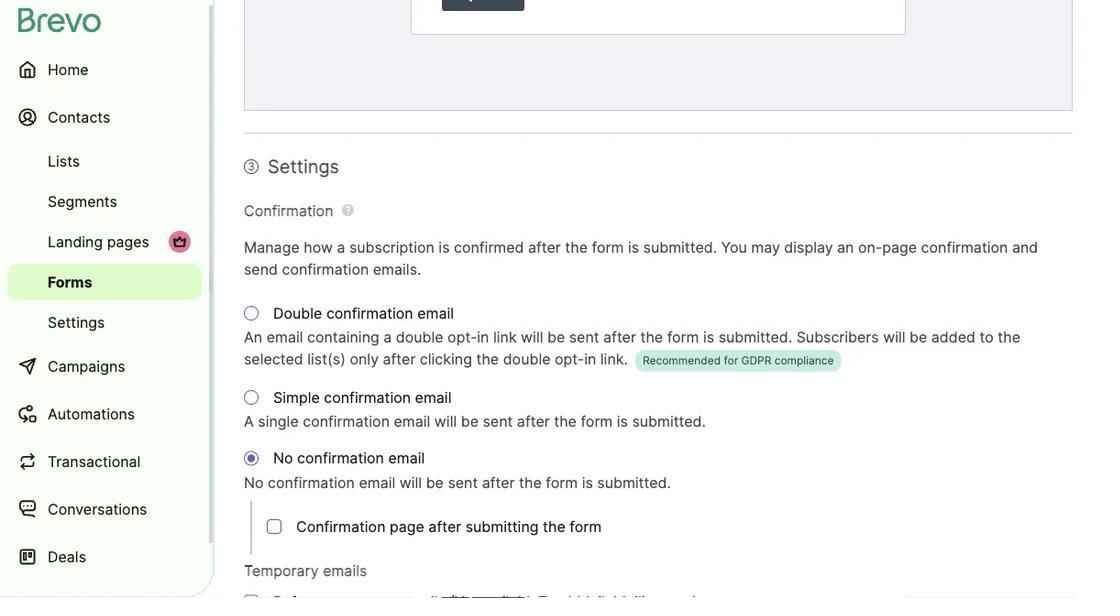 Task type: describe. For each thing, give the bounding box(es) containing it.
subscribers
[[797, 329, 879, 347]]

to
[[980, 329, 994, 347]]

conversations
[[48, 501, 147, 519]]

0 horizontal spatial in
[[477, 329, 489, 347]]

1 vertical spatial sent
[[483, 414, 513, 431]]

email inside an email containing a double opt-in link will be sent after the form is submitted. subscribers will be added to the selected list(s) only after clicking the double opt-in link.
[[267, 329, 303, 347]]

how
[[304, 239, 333, 257]]

1 vertical spatial double
[[503, 351, 551, 369]]

gdpr
[[741, 355, 772, 368]]

no for no confirmation email
[[273, 450, 293, 468]]

landing pages
[[48, 233, 149, 251]]

0 horizontal spatial opt-
[[448, 329, 477, 347]]

be up no confirmation email will be sent after the form is submitted.
[[461, 414, 479, 431]]

transactional link
[[7, 440, 202, 484]]

home link
[[7, 48, 202, 92]]

form inside an email containing a double opt-in link will be sent after the form is submitted. subscribers will be added to the selected list(s) only after clicking the double opt-in link.
[[667, 329, 699, 347]]

campaigns
[[48, 358, 125, 376]]

1 vertical spatial opt-
[[555, 351, 584, 369]]

confirmed
[[454, 239, 524, 257]]

lists
[[48, 152, 80, 170]]

the inside the manage how a subscription is confirmed after the form is submitted. you may display an on-page confirmation and send confirmation emails.
[[565, 239, 588, 257]]

segments
[[48, 193, 117, 210]]

a inside an email containing a double opt-in link will be sent after the form is submitted. subscribers will be added to the selected list(s) only after clicking the double opt-in link.
[[384, 329, 392, 347]]

list(s)
[[307, 351, 346, 369]]

submitted. inside the manage how a subscription is confirmed after the form is submitted. you may display an on-page confirmation and send confirmation emails.
[[643, 239, 717, 257]]

display
[[784, 239, 833, 257]]

pages
[[107, 233, 149, 251]]

clicking
[[420, 351, 472, 369]]

added
[[932, 329, 976, 347]]

single
[[258, 414, 299, 431]]

settings link
[[7, 304, 202, 341]]

recommended
[[643, 355, 721, 368]]

sent inside an email containing a double opt-in link will be sent after the form is submitted. subscribers will be added to the selected list(s) only after clicking the double opt-in link.
[[569, 329, 599, 347]]

email for double confirmation email
[[417, 305, 454, 323]]

will up confirmation page after submitting the form
[[400, 475, 422, 492]]

no for no confirmation email will be sent after the form is submitted.
[[244, 475, 264, 492]]

confirmation for confirmation page after submitting the form
[[296, 519, 386, 536]]

no confirmation email
[[273, 450, 425, 468]]

email for no confirmation email
[[388, 450, 425, 468]]

landing
[[48, 233, 103, 251]]

send
[[244, 261, 278, 279]]

deals link
[[7, 536, 202, 580]]

temporary
[[244, 563, 319, 581]]

email down simple confirmation email
[[394, 414, 430, 431]]

only
[[350, 351, 379, 369]]

submitting
[[466, 519, 539, 536]]

automations
[[48, 405, 135, 423]]

link
[[493, 329, 517, 347]]

email for simple confirmation email
[[415, 389, 452, 407]]

manage
[[244, 239, 300, 257]]

be left added
[[910, 329, 927, 347]]

for
[[724, 355, 738, 368]]

conversations link
[[7, 488, 202, 532]]

a
[[244, 414, 254, 431]]

an
[[837, 239, 854, 257]]

will up no confirmation email will be sent after the form is submitted.
[[435, 414, 457, 431]]

will right link
[[521, 329, 543, 347]]

emails
[[323, 563, 367, 581]]



Task type: locate. For each thing, give the bounding box(es) containing it.
will
[[521, 329, 543, 347], [883, 329, 906, 347], [435, 414, 457, 431], [400, 475, 422, 492]]

1 horizontal spatial page
[[882, 239, 917, 257]]

containing
[[307, 329, 379, 347]]

1 horizontal spatial in
[[584, 351, 596, 369]]

may
[[751, 239, 780, 257]]

0 vertical spatial settings
[[268, 156, 339, 178]]

confirmation page after submitting the form
[[296, 519, 602, 536]]

form inside the manage how a subscription is confirmed after the form is submitted. you may display an on-page confirmation and send confirmation emails.
[[592, 239, 624, 257]]

page right an
[[882, 239, 917, 257]]

0 horizontal spatial sent
[[448, 475, 478, 492]]

submitted. inside an email containing a double opt-in link will be sent after the form is submitted. subscribers will be added to the selected list(s) only after clicking the double opt-in link.
[[719, 329, 792, 347]]

on-
[[858, 239, 882, 257]]

a down double confirmation email
[[384, 329, 392, 347]]

email up no confirmation email will be sent after the form is submitted.
[[388, 450, 425, 468]]

0 vertical spatial a
[[337, 239, 345, 257]]

page down no confirmation email will be sent after the form is submitted.
[[390, 519, 424, 536]]

opt- up clicking
[[448, 329, 477, 347]]

confirmation
[[921, 239, 1008, 257], [282, 261, 369, 279], [326, 305, 413, 323], [324, 389, 411, 407], [303, 414, 390, 431], [297, 450, 384, 468], [268, 475, 355, 492]]

settings down forms
[[48, 314, 105, 332]]

temporary emails
[[244, 563, 367, 581]]

be
[[547, 329, 565, 347], [910, 329, 927, 347], [461, 414, 479, 431], [426, 475, 444, 492]]

page
[[882, 239, 917, 257], [390, 519, 424, 536]]

0 vertical spatial page
[[882, 239, 917, 257]]

segments link
[[7, 183, 202, 220]]

lists link
[[7, 143, 202, 180]]

double confirmation email
[[273, 305, 454, 323]]

in left link.
[[584, 351, 596, 369]]

in left link
[[477, 329, 489, 347]]

3
[[248, 160, 255, 174]]

the
[[565, 239, 588, 257], [640, 329, 663, 347], [998, 329, 1021, 347], [476, 351, 499, 369], [554, 414, 577, 431], [519, 475, 542, 492], [543, 519, 566, 536]]

you
[[721, 239, 747, 257]]

no down single
[[273, 450, 293, 468]]

0 vertical spatial sent
[[569, 329, 599, 347]]

a inside the manage how a subscription is confirmed after the form is submitted. you may display an on-page confirmation and send confirmation emails.
[[337, 239, 345, 257]]

a right how
[[337, 239, 345, 257]]

1 horizontal spatial no
[[273, 450, 293, 468]]

no down a
[[244, 475, 264, 492]]

2 vertical spatial sent
[[448, 475, 478, 492]]

sent up confirmation page after submitting the form
[[448, 475, 478, 492]]

1 horizontal spatial sent
[[483, 414, 513, 431]]

form
[[592, 239, 624, 257], [667, 329, 699, 347], [581, 414, 613, 431], [546, 475, 578, 492], [570, 519, 602, 536]]

email up clicking
[[417, 305, 454, 323]]

0 horizontal spatial a
[[337, 239, 345, 257]]

email down no confirmation email
[[359, 475, 395, 492]]

email up selected
[[267, 329, 303, 347]]

sent
[[569, 329, 599, 347], [483, 414, 513, 431], [448, 475, 478, 492]]

settings right 3
[[268, 156, 339, 178]]

submitted.
[[643, 239, 717, 257], [719, 329, 792, 347], [632, 414, 706, 431], [597, 475, 671, 492]]

and
[[1012, 239, 1038, 257]]

contacts link
[[7, 95, 202, 139]]

0 horizontal spatial no
[[244, 475, 264, 492]]

no
[[273, 450, 293, 468], [244, 475, 264, 492]]

be up confirmation page after submitting the form
[[426, 475, 444, 492]]

simple
[[273, 389, 320, 407]]

left___rvooi image
[[172, 235, 187, 249]]

1 vertical spatial page
[[390, 519, 424, 536]]

settings
[[268, 156, 339, 178], [48, 314, 105, 332]]

1 vertical spatial settings
[[48, 314, 105, 332]]

double
[[396, 329, 444, 347], [503, 351, 551, 369]]

be right link
[[547, 329, 565, 347]]

1 vertical spatial a
[[384, 329, 392, 347]]

double up clicking
[[396, 329, 444, 347]]

0 vertical spatial in
[[477, 329, 489, 347]]

after
[[528, 239, 561, 257], [604, 329, 636, 347], [383, 351, 416, 369], [517, 414, 550, 431], [482, 475, 515, 492], [429, 519, 461, 536]]

transactional
[[48, 453, 141, 471]]

home
[[48, 61, 89, 78]]

campaigns link
[[7, 345, 202, 389]]

forms
[[48, 273, 92, 291]]

no confirmation email will be sent after the form is submitted.
[[244, 475, 671, 492]]

is inside an email containing a double opt-in link will be sent after the form is submitted. subscribers will be added to the selected list(s) only after clicking the double opt-in link.
[[703, 329, 715, 347]]

an
[[244, 329, 262, 347]]

0 vertical spatial no
[[273, 450, 293, 468]]

2 horizontal spatial sent
[[569, 329, 599, 347]]

subscription
[[349, 239, 435, 257]]

0 horizontal spatial double
[[396, 329, 444, 347]]

emails.
[[373, 261, 421, 279]]

compliance
[[775, 355, 834, 368]]

email down clicking
[[415, 389, 452, 407]]

link.
[[601, 351, 628, 369]]

forms link
[[7, 264, 202, 301]]

contacts
[[48, 108, 110, 126]]

0 vertical spatial opt-
[[448, 329, 477, 347]]

confirmation up manage
[[244, 202, 333, 220]]

sent up no confirmation email will be sent after the form is submitted.
[[483, 414, 513, 431]]

in
[[477, 329, 489, 347], [584, 351, 596, 369]]

1 vertical spatial no
[[244, 475, 264, 492]]

email for no confirmation email will be sent after the form is submitted.
[[359, 475, 395, 492]]

confirmation for confirmation
[[244, 202, 333, 220]]

automations link
[[7, 393, 202, 437]]

email
[[417, 305, 454, 323], [267, 329, 303, 347], [415, 389, 452, 407], [394, 414, 430, 431], [388, 450, 425, 468], [359, 475, 395, 492]]

recommended for gdpr compliance
[[643, 355, 834, 368]]

confirmation up emails
[[296, 519, 386, 536]]

opt-
[[448, 329, 477, 347], [555, 351, 584, 369]]

1 horizontal spatial opt-
[[555, 351, 584, 369]]

1 horizontal spatial a
[[384, 329, 392, 347]]

1 horizontal spatial double
[[503, 351, 551, 369]]

sent right link
[[569, 329, 599, 347]]

manage how a subscription is confirmed after the form is submitted. you may display an on-page confirmation and send confirmation emails.
[[244, 239, 1038, 279]]

a single confirmation email will be sent after the form is submitted.
[[244, 414, 706, 431]]

page inside the manage how a subscription is confirmed after the form is submitted. you may display an on-page confirmation and send confirmation emails.
[[882, 239, 917, 257]]

opt- left link.
[[555, 351, 584, 369]]

landing pages link
[[7, 224, 202, 260]]

will right 'subscribers' at the bottom of page
[[883, 329, 906, 347]]

0 horizontal spatial settings
[[48, 314, 105, 332]]

0 vertical spatial double
[[396, 329, 444, 347]]

selected
[[244, 351, 303, 369]]

is
[[439, 239, 450, 257], [628, 239, 639, 257], [703, 329, 715, 347], [617, 414, 628, 431], [582, 475, 593, 492]]

an email containing a double opt-in link will be sent after the form is submitted. subscribers will be added to the selected list(s) only after clicking the double opt-in link.
[[244, 329, 1021, 369]]

1 vertical spatial confirmation
[[296, 519, 386, 536]]

0 horizontal spatial page
[[390, 519, 424, 536]]

simple confirmation email
[[273, 389, 452, 407]]

a
[[337, 239, 345, 257], [384, 329, 392, 347]]

confirmation
[[244, 202, 333, 220], [296, 519, 386, 536]]

double down link
[[503, 351, 551, 369]]

1 horizontal spatial settings
[[268, 156, 339, 178]]

0 vertical spatial confirmation
[[244, 202, 333, 220]]

after inside the manage how a subscription is confirmed after the form is submitted. you may display an on-page confirmation and send confirmation emails.
[[528, 239, 561, 257]]

double
[[273, 305, 322, 323]]

deals
[[48, 548, 86, 566]]

1 vertical spatial in
[[584, 351, 596, 369]]



Task type: vqa. For each thing, say whether or not it's contained in the screenshot.
LISTS Link
yes



